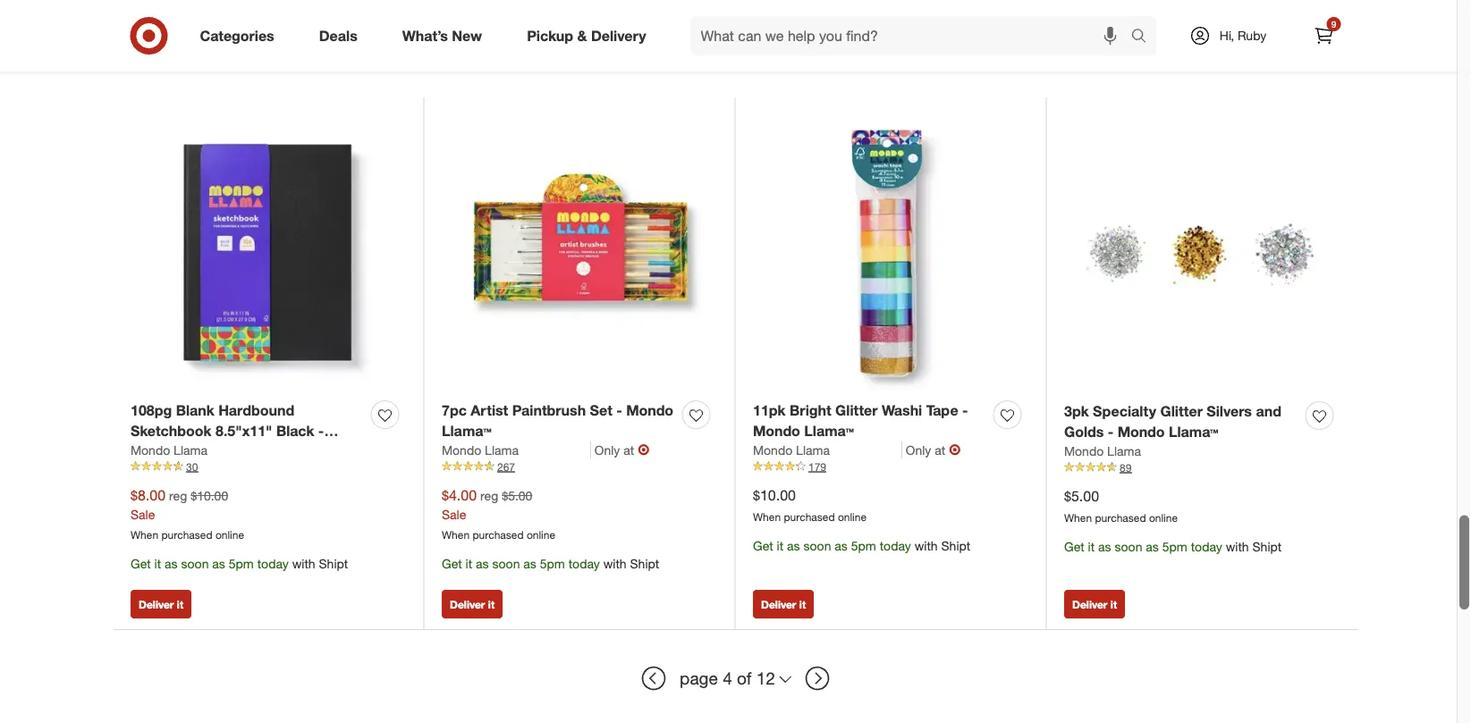 Task type: vqa. For each thing, say whether or not it's contained in the screenshot.
the today
yes



Task type: describe. For each thing, give the bounding box(es) containing it.
deliver for 3pk specialty glitter silvers and golds - mondo llama™
[[1072, 598, 1108, 612]]

with for 3pk specialty glitter silvers and golds - mondo llama™
[[1226, 539, 1249, 555]]

artist
[[471, 402, 508, 420]]

mondo inside 7pc artist paintbrush set - mondo llama™
[[626, 402, 674, 420]]

mondo llama for mondo llama link below golds in the bottom right of the page
[[1064, 444, 1141, 459]]

5pm for set
[[540, 556, 565, 572]]

llama up 89
[[1107, 444, 1141, 459]]

deliver it button for 3pk specialty glitter silvers and golds - mondo llama™
[[1064, 591, 1125, 619]]

mondo inside 108pg blank hardbound sketchbook 8.5"x11" black - mondo llama™
[[131, 443, 178, 461]]

deliver for 7pc artist paintbrush set - mondo llama™
[[450, 598, 485, 612]]

$8.00
[[131, 487, 165, 505]]

llama™ inside 108pg blank hardbound sketchbook 8.5"x11" black - mondo llama™
[[182, 443, 232, 461]]

at for tape
[[935, 443, 946, 458]]

pickup
[[527, 27, 573, 44]]

$5.00 inside $5.00 when purchased online
[[1064, 488, 1099, 506]]

108pg blank hardbound sketchbook 8.5"x11" black - mondo llama™
[[131, 402, 324, 461]]

mondo llama for mondo llama link under the sketchbook
[[131, 443, 207, 458]]

$10.00 inside $8.00 reg $10.00 sale when purchased online
[[191, 489, 228, 504]]

reg for $8.00
[[169, 489, 187, 504]]

get for 108pg blank hardbound sketchbook 8.5"x11" black - mondo llama™
[[131, 556, 151, 572]]

108pg blank hardbound sketchbook 8.5"x11" black - mondo llama™ link
[[131, 401, 364, 461]]

deliver it for 7pc artist paintbrush set - mondo llama™
[[450, 598, 495, 612]]

delivery
[[591, 27, 646, 44]]

of
[[737, 669, 752, 690]]

8.5"x11"
[[216, 423, 272, 440]]

page 4 of 12 button
[[672, 660, 799, 699]]

online inside $10.00 when purchased online
[[838, 511, 867, 524]]

specialty
[[1093, 403, 1156, 421]]

deliver it for 108pg blank hardbound sketchbook 8.5"x11" black - mondo llama™
[[139, 598, 184, 612]]

sale for $8.00
[[131, 507, 155, 523]]

deals link
[[304, 16, 380, 55]]

set
[[590, 402, 612, 420]]

11pk
[[753, 402, 786, 420]]

hi, ruby
[[1220, 28, 1267, 43]]

9
[[1331, 18, 1336, 30]]

179 link
[[753, 460, 1029, 476]]

categories link
[[185, 16, 297, 55]]

30
[[186, 461, 198, 474]]

- inside 3pk specialty glitter silvers and golds - mondo llama™
[[1108, 424, 1114, 441]]

today for 11pk bright glitter washi tape - mondo llama™
[[880, 538, 911, 554]]

silvers
[[1207, 403, 1252, 421]]

12
[[756, 669, 775, 690]]

deliver for 108pg blank hardbound sketchbook 8.5"x11" black - mondo llama™
[[139, 598, 174, 612]]

3pk specialty glitter silvers and golds - mondo llama™
[[1064, 403, 1282, 441]]

blank
[[176, 402, 214, 420]]

&
[[577, 27, 587, 44]]

deliver it button for 7pc artist paintbrush set - mondo llama™
[[442, 591, 503, 619]]

soon for 3pk specialty glitter silvers and golds - mondo llama™
[[1115, 539, 1143, 555]]

with for 108pg blank hardbound sketchbook 8.5"x11" black - mondo llama™
[[292, 556, 315, 572]]

get it as soon as 5pm today with shipt for silvers
[[1064, 539, 1282, 555]]

$8.00 reg $10.00 sale when purchased online
[[131, 487, 244, 542]]

mondo llama link up the 179
[[753, 442, 902, 460]]

11pk bright glitter washi tape - mondo llama™ link
[[753, 401, 987, 442]]

soon for 11pk bright glitter washi tape - mondo llama™
[[804, 538, 831, 554]]

what's
[[402, 27, 448, 44]]

soon for 7pc artist paintbrush set - mondo llama™
[[492, 556, 520, 572]]

¬ for 11pk bright glitter washi tape - mondo llama™
[[949, 442, 961, 459]]

11pk bright glitter washi tape - mondo llama™
[[753, 402, 968, 440]]

get for 11pk bright glitter washi tape - mondo llama™
[[753, 538, 773, 554]]

reg for $4.00
[[480, 489, 498, 504]]

- inside 11pk bright glitter washi tape - mondo llama™
[[962, 402, 968, 420]]

get it as soon as 5pm today with shipt for washi
[[753, 538, 971, 554]]

shipt for 11pk bright glitter washi tape - mondo llama™
[[941, 538, 971, 554]]

with for 7pc artist paintbrush set - mondo llama™
[[603, 556, 627, 572]]

soon for 108pg blank hardbound sketchbook 8.5"x11" black - mondo llama™
[[181, 556, 209, 572]]

only for washi
[[906, 443, 931, 458]]

what's new
[[402, 27, 482, 44]]

$4.00
[[442, 487, 477, 505]]

llama up 30
[[174, 443, 207, 458]]

deals
[[319, 27, 358, 44]]

5pm for sketchbook
[[229, 556, 254, 572]]

7pc artist paintbrush set - mondo llama™ link
[[442, 401, 675, 442]]

mondo llama link down golds in the bottom right of the page
[[1064, 443, 1141, 461]]



Task type: locate. For each thing, give the bounding box(es) containing it.
get down $8.00 reg $10.00 sale when purchased online
[[131, 556, 151, 572]]

- inside 7pc artist paintbrush set - mondo llama™
[[616, 402, 622, 420]]

get for 7pc artist paintbrush set - mondo llama™
[[442, 556, 462, 572]]

purchased down the 179
[[784, 511, 835, 524]]

search button
[[1123, 16, 1166, 59]]

deliver it
[[139, 598, 184, 612], [450, 598, 495, 612], [761, 598, 806, 612], [1072, 598, 1117, 612]]

only
[[595, 443, 620, 458], [906, 443, 931, 458]]

llama™ down bright
[[804, 423, 854, 440]]

1 sale from the left
[[131, 507, 155, 523]]

2 deliver from the left
[[450, 598, 485, 612]]

glitter left silvers
[[1160, 403, 1203, 421]]

deliver it button
[[131, 591, 192, 619], [442, 591, 503, 619], [753, 591, 814, 619], [1064, 591, 1125, 619]]

reg right $8.00
[[169, 489, 187, 504]]

0 horizontal spatial reg
[[169, 489, 187, 504]]

7pc artist paintbrush set - mondo llama™ image
[[442, 115, 717, 391], [442, 115, 717, 391]]

only at ¬ for -
[[595, 442, 649, 459]]

soon down $5.00 when purchased online
[[1115, 539, 1143, 555]]

1 horizontal spatial only at ¬
[[906, 442, 961, 459]]

online down 89 link at the right bottom of page
[[1149, 512, 1178, 525]]

get down $5.00 when purchased online
[[1064, 539, 1085, 555]]

get for 3pk specialty glitter silvers and golds - mondo llama™
[[1064, 539, 1085, 555]]

soon
[[804, 538, 831, 554], [1115, 539, 1143, 555], [181, 556, 209, 572], [492, 556, 520, 572]]

with for 11pk bright glitter washi tape - mondo llama™
[[915, 538, 938, 554]]

3pk
[[1064, 403, 1089, 421]]

5pm down $10.00 when purchased online
[[851, 538, 876, 554]]

2 only at ¬ from the left
[[906, 442, 961, 459]]

1 reg from the left
[[169, 489, 187, 504]]

$4.00 reg $5.00 sale when purchased online
[[442, 487, 555, 542]]

categories
[[200, 27, 274, 44]]

only for set
[[595, 443, 620, 458]]

glitter left washi
[[835, 402, 878, 420]]

online down the 179 link
[[838, 511, 867, 524]]

today for 108pg blank hardbound sketchbook 8.5"x11" black - mondo llama™
[[257, 556, 289, 572]]

deliver it for 11pk bright glitter washi tape - mondo llama™
[[761, 598, 806, 612]]

1 horizontal spatial sale
[[442, 507, 466, 523]]

$10.00 when purchased online
[[753, 487, 867, 524]]

hi,
[[1220, 28, 1234, 43]]

30 link
[[131, 460, 406, 476]]

mondo llama down the sketchbook
[[131, 443, 207, 458]]

$5.00 down 267
[[502, 489, 533, 504]]

4
[[723, 669, 732, 690]]

when
[[753, 511, 781, 524], [1064, 512, 1092, 525], [131, 529, 158, 542], [442, 529, 470, 542]]

purchased inside $4.00 reg $5.00 sale when purchased online
[[473, 529, 524, 542]]

1 horizontal spatial reg
[[480, 489, 498, 504]]

online inside $5.00 when purchased online
[[1149, 512, 1178, 525]]

1 horizontal spatial $5.00
[[1064, 488, 1099, 506]]

shipt
[[941, 538, 971, 554], [1253, 539, 1282, 555], [319, 556, 348, 572], [630, 556, 659, 572]]

2 at from the left
[[935, 443, 946, 458]]

paintbrush
[[512, 402, 586, 420]]

soon down $4.00 reg $5.00 sale when purchased online
[[492, 556, 520, 572]]

- right the black
[[318, 423, 324, 440]]

mondo llama for mondo llama link on top of the 179
[[753, 443, 830, 458]]

mondo llama up the 179
[[753, 443, 830, 458]]

0 horizontal spatial sale
[[131, 507, 155, 523]]

89 link
[[1064, 461, 1341, 476]]

shipt for 108pg blank hardbound sketchbook 8.5"x11" black - mondo llama™
[[319, 556, 348, 572]]

179
[[809, 461, 826, 474]]

pickup & delivery
[[527, 27, 646, 44]]

1 horizontal spatial ¬
[[949, 442, 961, 459]]

$10.00
[[753, 487, 796, 505], [191, 489, 228, 504]]

mondo inside 3pk specialty glitter silvers and golds - mondo llama™
[[1118, 424, 1165, 441]]

tape
[[926, 402, 958, 420]]

mondo llama
[[131, 443, 207, 458], [442, 443, 519, 458], [753, 443, 830, 458], [1064, 444, 1141, 459]]

sale down $8.00
[[131, 507, 155, 523]]

purchased inside $10.00 when purchased online
[[784, 511, 835, 524]]

3pk specialty glitter silvers and golds - mondo llama™ link
[[1064, 402, 1299, 443]]

ruby
[[1238, 28, 1267, 43]]

search
[[1123, 29, 1166, 46]]

only at ¬ down 'tape'
[[906, 442, 961, 459]]

1 deliver it from the left
[[139, 598, 184, 612]]

llama™
[[442, 423, 492, 440], [804, 423, 854, 440], [1169, 424, 1219, 441], [182, 443, 232, 461]]

2 ¬ from the left
[[949, 442, 961, 459]]

only at ¬
[[595, 442, 649, 459], [906, 442, 961, 459]]

today
[[880, 538, 911, 554], [1191, 539, 1222, 555], [257, 556, 289, 572], [569, 556, 600, 572]]

1 deliver from the left
[[139, 598, 174, 612]]

11pk bright glitter washi tape - mondo llama™ image
[[753, 115, 1029, 391], [753, 115, 1029, 391]]

¬ for 7pc artist paintbrush set - mondo llama™
[[638, 442, 649, 459]]

5pm down $5.00 when purchased online
[[1162, 539, 1188, 555]]

soon down $10.00 when purchased online
[[804, 538, 831, 554]]

1 only at ¬ from the left
[[595, 442, 649, 459]]

online inside $8.00 reg $10.00 sale when purchased online
[[215, 529, 244, 542]]

online
[[838, 511, 867, 524], [1149, 512, 1178, 525], [215, 529, 244, 542], [527, 529, 555, 542]]

What can we help you find? suggestions appear below search field
[[690, 16, 1135, 55]]

sale for $4.00
[[442, 507, 466, 523]]

5pm for washi
[[851, 538, 876, 554]]

page 4 of 12
[[680, 669, 775, 690]]

llama™ inside 3pk specialty glitter silvers and golds - mondo llama™
[[1169, 424, 1219, 441]]

online down "267" link
[[527, 529, 555, 542]]

and
[[1256, 403, 1282, 421]]

sale
[[131, 507, 155, 523], [442, 507, 466, 523]]

glitter for mondo
[[1160, 403, 1203, 421]]

purchased inside $5.00 when purchased online
[[1095, 512, 1146, 525]]

4 deliver it button from the left
[[1064, 591, 1125, 619]]

1 only from the left
[[595, 443, 620, 458]]

$5.00 down golds in the bottom right of the page
[[1064, 488, 1099, 506]]

deliver it for 3pk specialty glitter silvers and golds - mondo llama™
[[1072, 598, 1117, 612]]

llama™ down the sketchbook
[[182, 443, 232, 461]]

llama up the 179
[[796, 443, 830, 458]]

glitter inside 3pk specialty glitter silvers and golds - mondo llama™
[[1160, 403, 1203, 421]]

reg right $4.00 at the left bottom of page
[[480, 489, 498, 504]]

3 deliver it button from the left
[[753, 591, 814, 619]]

mondo llama link up 267
[[442, 442, 591, 460]]

0 horizontal spatial only at ¬
[[595, 442, 649, 459]]

pickup & delivery link
[[512, 16, 669, 55]]

black
[[276, 423, 314, 440]]

hardbound
[[218, 402, 295, 420]]

purchased down 89
[[1095, 512, 1146, 525]]

mondo llama link down the sketchbook
[[131, 442, 207, 460]]

shipt for 7pc artist paintbrush set - mondo llama™
[[630, 556, 659, 572]]

4 deliver from the left
[[1072, 598, 1108, 612]]

0 horizontal spatial $5.00
[[502, 489, 533, 504]]

3 deliver it from the left
[[761, 598, 806, 612]]

purchased inside $8.00 reg $10.00 sale when purchased online
[[161, 529, 212, 542]]

5pm for silvers
[[1162, 539, 1188, 555]]

7pc artist paintbrush set - mondo llama™
[[442, 402, 674, 440]]

golds
[[1064, 424, 1104, 441]]

- right set at the bottom
[[616, 402, 622, 420]]

5pm
[[851, 538, 876, 554], [1162, 539, 1188, 555], [229, 556, 254, 572], [540, 556, 565, 572]]

2 sale from the left
[[442, 507, 466, 523]]

glitter
[[835, 402, 878, 420], [1160, 403, 1203, 421]]

mondo llama down golds in the bottom right of the page
[[1064, 444, 1141, 459]]

purchased down $8.00
[[161, 529, 212, 542]]

at down 'tape'
[[935, 443, 946, 458]]

llama™ up 89 link at the right bottom of page
[[1169, 424, 1219, 441]]

89
[[1120, 462, 1132, 475]]

2 deliver it button from the left
[[442, 591, 503, 619]]

7pc
[[442, 402, 467, 420]]

bright
[[790, 402, 831, 420]]

¬ up "267" link
[[638, 442, 649, 459]]

sale down $4.00 at the left bottom of page
[[442, 507, 466, 523]]

get it as soon as 5pm today with shipt down $10.00 when purchased online
[[753, 538, 971, 554]]

$10.00 down 11pk
[[753, 487, 796, 505]]

1 deliver it button from the left
[[131, 591, 192, 619]]

only up the 179 link
[[906, 443, 931, 458]]

2 reg from the left
[[480, 489, 498, 504]]

$5.00 when purchased online
[[1064, 488, 1178, 525]]

llama
[[174, 443, 207, 458], [485, 443, 519, 458], [796, 443, 830, 458], [1107, 444, 1141, 459]]

shipt for 3pk specialty glitter silvers and golds - mondo llama™
[[1253, 539, 1282, 555]]

9 link
[[1304, 16, 1344, 55]]

5pm down $8.00 reg $10.00 sale when purchased online
[[229, 556, 254, 572]]

¬
[[638, 442, 649, 459], [949, 442, 961, 459]]

sale inside $4.00 reg $5.00 sale when purchased online
[[442, 507, 466, 523]]

llama™ inside 11pk bright glitter washi tape - mondo llama™
[[804, 423, 854, 440]]

get down $4.00 reg $5.00 sale when purchased online
[[442, 556, 462, 572]]

get it as soon as 5pm today with shipt down $8.00 reg $10.00 sale when purchased online
[[131, 556, 348, 572]]

when inside $5.00 when purchased online
[[1064, 512, 1092, 525]]

$5.00 inside $4.00 reg $5.00 sale when purchased online
[[502, 489, 533, 504]]

online down 30 link
[[215, 529, 244, 542]]

5pm down $4.00 reg $5.00 sale when purchased online
[[540, 556, 565, 572]]

108pg
[[131, 402, 172, 420]]

reg inside $8.00 reg $10.00 sale when purchased online
[[169, 489, 187, 504]]

page
[[680, 669, 718, 690]]

$10.00 inside $10.00 when purchased online
[[753, 487, 796, 505]]

new
[[452, 27, 482, 44]]

with
[[915, 538, 938, 554], [1226, 539, 1249, 555], [292, 556, 315, 572], [603, 556, 627, 572]]

3pk specialty glitter silvers and golds - mondo llama™ image
[[1064, 115, 1341, 392], [1064, 115, 1341, 392]]

reg
[[169, 489, 187, 504], [480, 489, 498, 504]]

at
[[624, 443, 634, 458], [935, 443, 946, 458]]

get down $10.00 when purchased online
[[753, 538, 773, 554]]

reg inside $4.00 reg $5.00 sale when purchased online
[[480, 489, 498, 504]]

it
[[777, 538, 784, 554], [1088, 539, 1095, 555], [154, 556, 161, 572], [466, 556, 472, 572], [177, 598, 184, 612], [488, 598, 495, 612], [799, 598, 806, 612], [1111, 598, 1117, 612]]

llama™ down 7pc
[[442, 423, 492, 440]]

0 horizontal spatial at
[[624, 443, 634, 458]]

0 horizontal spatial $10.00
[[191, 489, 228, 504]]

online inside $4.00 reg $5.00 sale when purchased online
[[527, 529, 555, 542]]

deliver
[[139, 598, 174, 612], [450, 598, 485, 612], [761, 598, 796, 612], [1072, 598, 1108, 612]]

at for -
[[624, 443, 634, 458]]

1 horizontal spatial $10.00
[[753, 487, 796, 505]]

today for 3pk specialty glitter silvers and golds - mondo llama™
[[1191, 539, 1222, 555]]

only up "267" link
[[595, 443, 620, 458]]

llama up 267
[[485, 443, 519, 458]]

mondo llama up 267
[[442, 443, 519, 458]]

soon down $8.00 reg $10.00 sale when purchased online
[[181, 556, 209, 572]]

- inside 108pg blank hardbound sketchbook 8.5"x11" black - mondo llama™
[[318, 423, 324, 440]]

sale inside $8.00 reg $10.00 sale when purchased online
[[131, 507, 155, 523]]

deliver it button for 11pk bright glitter washi tape - mondo llama™
[[753, 591, 814, 619]]

1 at from the left
[[624, 443, 634, 458]]

3 deliver from the left
[[761, 598, 796, 612]]

2 only from the left
[[906, 443, 931, 458]]

267 link
[[442, 460, 717, 476]]

get it as soon as 5pm today with shipt down $4.00 reg $5.00 sale when purchased online
[[442, 556, 659, 572]]

0 horizontal spatial ¬
[[638, 442, 649, 459]]

sketchbook
[[131, 423, 212, 440]]

llama™ inside 7pc artist paintbrush set - mondo llama™
[[442, 423, 492, 440]]

1 ¬ from the left
[[638, 442, 649, 459]]

when inside $4.00 reg $5.00 sale when purchased online
[[442, 529, 470, 542]]

what's new link
[[387, 16, 505, 55]]

- down specialty
[[1108, 424, 1114, 441]]

267
[[497, 461, 515, 474]]

mondo
[[626, 402, 674, 420], [753, 423, 800, 440], [1118, 424, 1165, 441], [131, 443, 170, 458], [442, 443, 481, 458], [753, 443, 793, 458], [131, 443, 178, 461], [1064, 444, 1104, 459]]

1 horizontal spatial only
[[906, 443, 931, 458]]

purchased
[[784, 511, 835, 524], [1095, 512, 1146, 525], [161, 529, 212, 542], [473, 529, 524, 542]]

1 horizontal spatial at
[[935, 443, 946, 458]]

washi
[[882, 402, 922, 420]]

$10.00 down 30
[[191, 489, 228, 504]]

4 deliver it from the left
[[1072, 598, 1117, 612]]

today for 7pc artist paintbrush set - mondo llama™
[[569, 556, 600, 572]]

at up "267" link
[[624, 443, 634, 458]]

-
[[616, 402, 622, 420], [962, 402, 968, 420], [318, 423, 324, 440], [1108, 424, 1114, 441]]

0 horizontal spatial glitter
[[835, 402, 878, 420]]

get it as soon as 5pm today with shipt
[[753, 538, 971, 554], [1064, 539, 1282, 555], [131, 556, 348, 572], [442, 556, 659, 572]]

only at ¬ for tape
[[906, 442, 961, 459]]

when inside $10.00 when purchased online
[[753, 511, 781, 524]]

when inside $8.00 reg $10.00 sale when purchased online
[[131, 529, 158, 542]]

2 deliver it from the left
[[450, 598, 495, 612]]

get it as soon as 5pm today with shipt down $5.00 when purchased online
[[1064, 539, 1282, 555]]

deliver for 11pk bright glitter washi tape - mondo llama™
[[761, 598, 796, 612]]

¬ down 'tape'
[[949, 442, 961, 459]]

mondo llama for mondo llama link on top of 267
[[442, 443, 519, 458]]

glitter inside 11pk bright glitter washi tape - mondo llama™
[[835, 402, 878, 420]]

get it as soon as 5pm today with shipt for set
[[442, 556, 659, 572]]

get
[[753, 538, 773, 554], [1064, 539, 1085, 555], [131, 556, 151, 572], [442, 556, 462, 572]]

only at ¬ down set at the bottom
[[595, 442, 649, 459]]

get it as soon as 5pm today with shipt for sketchbook
[[131, 556, 348, 572]]

108pg blank hardbound sketchbook 8.5"x11" black - mondo llama™ image
[[131, 115, 406, 391], [131, 115, 406, 391]]

$5.00
[[1064, 488, 1099, 506], [502, 489, 533, 504]]

1 horizontal spatial glitter
[[1160, 403, 1203, 421]]

- right 'tape'
[[962, 402, 968, 420]]

as
[[787, 538, 800, 554], [835, 538, 848, 554], [1098, 539, 1111, 555], [1146, 539, 1159, 555], [165, 556, 178, 572], [212, 556, 225, 572], [476, 556, 489, 572], [524, 556, 536, 572]]

purchased down $4.00 at the left bottom of page
[[473, 529, 524, 542]]

mondo llama link
[[131, 442, 207, 460], [442, 442, 591, 460], [753, 442, 902, 460], [1064, 443, 1141, 461]]

mondo inside 11pk bright glitter washi tape - mondo llama™
[[753, 423, 800, 440]]

0 horizontal spatial only
[[595, 443, 620, 458]]

deliver it button for 108pg blank hardbound sketchbook 8.5"x11" black - mondo llama™
[[131, 591, 192, 619]]

glitter for llama™
[[835, 402, 878, 420]]



